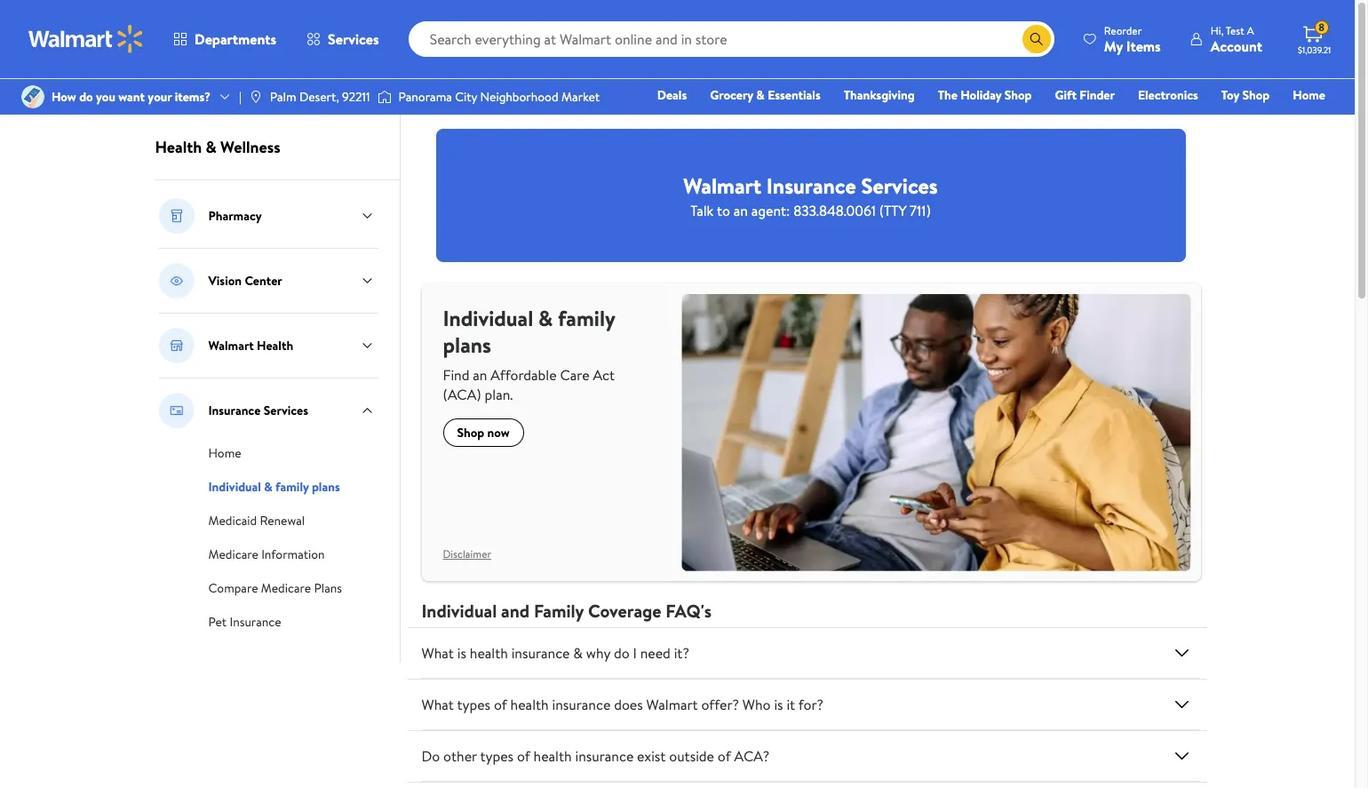 Task type: locate. For each thing, give the bounding box(es) containing it.
plans up find
[[443, 330, 491, 360]]

medicare down information
[[261, 579, 311, 597]]

individual inside individual & family plans find an affordable care act (aca) plan.
[[443, 303, 533, 333]]

the holiday shop
[[938, 86, 1032, 104]]

deals
[[657, 86, 687, 104]]

1 vertical spatial medicare
[[261, 579, 311, 597]]

pet insurance link
[[208, 611, 281, 631]]

home for home fashion
[[1293, 86, 1326, 104]]

& for grocery & essentials
[[757, 86, 765, 104]]

2 horizontal spatial services
[[862, 171, 938, 201]]

1 what from the top
[[422, 643, 454, 663]]

1 vertical spatial health
[[511, 695, 549, 714]]

one debit
[[1190, 111, 1250, 129]]

1 vertical spatial an
[[473, 365, 487, 385]]

search icon image
[[1030, 32, 1044, 46]]

1 vertical spatial insurance
[[208, 402, 261, 419]]

 image for palm
[[249, 90, 263, 104]]

affordable
[[491, 365, 557, 385]]

home inside home fashion
[[1293, 86, 1326, 104]]

vision center
[[208, 272, 282, 290]]

items?
[[175, 88, 211, 106]]

1 horizontal spatial health
[[257, 337, 293, 355]]

insurance left (tty
[[767, 171, 856, 201]]

0 vertical spatial individual
[[443, 303, 533, 333]]

palm
[[270, 88, 296, 106]]

0 vertical spatial health
[[155, 136, 202, 158]]

how do you want your items?
[[52, 88, 211, 106]]

types up other
[[457, 695, 491, 714]]

2 vertical spatial insurance
[[230, 613, 281, 631]]

0 horizontal spatial medicare
[[208, 546, 258, 563]]

types
[[457, 695, 491, 714], [480, 746, 514, 766]]

0 horizontal spatial home
[[208, 444, 241, 462]]

1 horizontal spatial of
[[517, 746, 530, 766]]

0 horizontal spatial home link
[[208, 443, 241, 462]]

care
[[560, 365, 590, 385]]

your
[[148, 88, 172, 106]]

2 vertical spatial services
[[264, 402, 308, 419]]

who
[[743, 695, 771, 714]]

an right find
[[473, 365, 487, 385]]

home link
[[1285, 85, 1334, 105], [208, 443, 241, 462]]

 image right 92211
[[377, 88, 392, 106]]

2 horizontal spatial of
[[718, 746, 731, 766]]

need
[[640, 643, 671, 663]]

family up care
[[558, 303, 615, 333]]

1 horizontal spatial an
[[734, 201, 748, 220]]

1 vertical spatial types
[[480, 746, 514, 766]]

insurance for pet
[[230, 613, 281, 631]]

& right grocery
[[757, 86, 765, 104]]

individual & family plans find an affordable care act (aca) plan.
[[443, 303, 615, 404]]

holiday
[[961, 86, 1002, 104]]

insurance down family
[[512, 643, 570, 663]]

0 vertical spatial health
[[470, 643, 508, 663]]

medicare information link
[[208, 544, 325, 563]]

center
[[245, 272, 282, 290]]

hi,
[[1211, 23, 1224, 38]]

 image
[[21, 85, 44, 108]]

individual
[[443, 303, 533, 333], [208, 478, 261, 496], [422, 599, 497, 623]]

1 vertical spatial is
[[774, 695, 783, 714]]

0 vertical spatial medicare
[[208, 546, 258, 563]]

& for individual & family plans find an affordable care act (aca) plan.
[[539, 303, 553, 333]]

renewal
[[260, 512, 305, 530]]

plans up information
[[312, 478, 340, 496]]

0 vertical spatial walmart
[[684, 171, 762, 201]]

pharmacy
[[208, 207, 262, 225]]

services
[[328, 29, 379, 49], [862, 171, 938, 201], [264, 402, 308, 419]]

plans inside individual & family plans find an affordable care act (aca) plan.
[[443, 330, 491, 360]]

panorama city neighborhood market
[[399, 88, 600, 106]]

& inside individual & family plans find an affordable care act (aca) plan.
[[539, 303, 553, 333]]

insurance left does
[[552, 695, 611, 714]]

it?
[[674, 643, 690, 663]]

desert,
[[299, 88, 339, 106]]

0 vertical spatial plans
[[443, 330, 491, 360]]

walmart insurance services talk to an agent: 833.848.0061 (tty 711)
[[684, 171, 938, 220]]

health
[[470, 643, 508, 663], [511, 695, 549, 714], [534, 746, 572, 766]]

1 vertical spatial what
[[422, 695, 454, 714]]

shop right "holiday"
[[1005, 86, 1032, 104]]

 image right |
[[249, 90, 263, 104]]

0 vertical spatial types
[[457, 695, 491, 714]]

health down what types of health insurance does walmart offer? who is it for?
[[534, 746, 572, 766]]

do left i
[[614, 643, 630, 663]]

0 vertical spatial home
[[1293, 86, 1326, 104]]

1 vertical spatial health
[[257, 337, 293, 355]]

health
[[155, 136, 202, 158], [257, 337, 293, 355]]

what
[[422, 643, 454, 663], [422, 695, 454, 714]]

account
[[1211, 36, 1263, 56]]

walmart+
[[1273, 111, 1326, 129]]

shop right toy
[[1243, 86, 1270, 104]]

0 vertical spatial do
[[79, 88, 93, 106]]

palm desert, 92211
[[270, 88, 370, 106]]

insurance left exist
[[575, 746, 634, 766]]

0 vertical spatial insurance
[[767, 171, 856, 201]]

what for what types of health insurance does walmart offer? who is it for?
[[422, 695, 454, 714]]

individual left and
[[422, 599, 497, 623]]

& up 'affordable'
[[539, 303, 553, 333]]

test
[[1226, 23, 1245, 38]]

family up renewal
[[276, 478, 309, 496]]

711)
[[910, 201, 931, 220]]

0 vertical spatial services
[[328, 29, 379, 49]]

1 vertical spatial plans
[[312, 478, 340, 496]]

information
[[261, 546, 325, 563]]

& left wellness
[[206, 136, 217, 158]]

insurance
[[512, 643, 570, 663], [552, 695, 611, 714], [575, 746, 634, 766]]

1 vertical spatial family
[[276, 478, 309, 496]]

home link up walmart+ link
[[1285, 85, 1334, 105]]

home link down insurance services
[[208, 443, 241, 462]]

health down what is health insurance & why do i need it?
[[511, 695, 549, 714]]

family inside individual & family plans find an affordable care act (aca) plan.
[[558, 303, 615, 333]]

1 horizontal spatial family
[[558, 303, 615, 333]]

electronics link
[[1130, 85, 1207, 105]]

thanksgiving link
[[836, 85, 923, 105]]

an inside individual & family plans find an affordable care act (aca) plan.
[[473, 365, 487, 385]]

insurance services
[[208, 402, 308, 419]]

medicaid renewal
[[208, 512, 305, 530]]

833.848.0061
[[794, 201, 876, 220]]

shop left now
[[457, 424, 485, 442]]

insurance right pet
[[230, 613, 281, 631]]

0 vertical spatial home link
[[1285, 85, 1334, 105]]

talk
[[691, 201, 714, 220]]

1 vertical spatial walmart
[[208, 337, 254, 355]]

& for health & wellness
[[206, 136, 217, 158]]

1 vertical spatial insurance
[[552, 695, 611, 714]]

1 vertical spatial individual
[[208, 478, 261, 496]]

of left aca?
[[718, 746, 731, 766]]

1 vertical spatial home
[[208, 444, 241, 462]]

types right other
[[480, 746, 514, 766]]

medicare
[[208, 546, 258, 563], [261, 579, 311, 597]]

0 horizontal spatial  image
[[249, 90, 263, 104]]

act
[[593, 365, 615, 385]]

0 horizontal spatial plans
[[312, 478, 340, 496]]

1 vertical spatial services
[[862, 171, 938, 201]]

aca?
[[734, 746, 770, 766]]

home
[[1293, 86, 1326, 104], [208, 444, 241, 462]]

health down center
[[257, 337, 293, 355]]

compare
[[208, 579, 258, 597]]

individual up find
[[443, 303, 533, 333]]

insurance inside the walmart insurance services talk to an agent: 833.848.0061 (tty 711)
[[767, 171, 856, 201]]

1 horizontal spatial  image
[[377, 88, 392, 106]]

vision
[[208, 272, 242, 290]]

fashion link
[[1049, 110, 1106, 130]]

 image
[[377, 88, 392, 106], [249, 90, 263, 104]]

shop
[[1005, 86, 1032, 104], [1243, 86, 1270, 104], [457, 424, 485, 442]]

& up "medicaid renewal" link
[[264, 478, 273, 496]]

0 horizontal spatial is
[[457, 643, 466, 663]]

debit
[[1219, 111, 1250, 129]]

0 vertical spatial what
[[422, 643, 454, 663]]

medicare up compare
[[208, 546, 258, 563]]

home up walmart+ link
[[1293, 86, 1326, 104]]

what is health insurance & why do i need it?
[[422, 643, 690, 663]]

an right to on the right top
[[734, 201, 748, 220]]

plans
[[443, 330, 491, 360], [312, 478, 340, 496]]

coverage
[[588, 599, 662, 623]]

1 horizontal spatial plans
[[443, 330, 491, 360]]

1 vertical spatial do
[[614, 643, 630, 663]]

2 horizontal spatial shop
[[1243, 86, 1270, 104]]

health down and
[[470, 643, 508, 663]]

for?
[[799, 695, 824, 714]]

2 what from the top
[[422, 695, 454, 714]]

1 horizontal spatial medicare
[[261, 579, 311, 597]]

individual for individual & family plans
[[208, 478, 261, 496]]

of right other
[[517, 746, 530, 766]]

reorder
[[1104, 23, 1142, 38]]

faq's
[[666, 599, 712, 623]]

items
[[1127, 36, 1161, 56]]

$1,039.21
[[1298, 44, 1331, 56]]

fashion
[[1057, 111, 1098, 129]]

do other types of health insurance exist outside of aca? image
[[1172, 745, 1193, 767]]

2 vertical spatial individual
[[422, 599, 497, 623]]

services inside the walmart insurance services talk to an agent: 833.848.0061 (tty 711)
[[862, 171, 938, 201]]

is
[[457, 643, 466, 663], [774, 695, 783, 714]]

clear search field text image
[[1001, 32, 1016, 46]]

0 horizontal spatial an
[[473, 365, 487, 385]]

0 horizontal spatial services
[[264, 402, 308, 419]]

what is health insurance & why do i need it? image
[[1172, 642, 1193, 664]]

|
[[239, 88, 242, 106]]

0 vertical spatial an
[[734, 201, 748, 220]]

do
[[79, 88, 93, 106], [614, 643, 630, 663]]

family for individual & family plans
[[276, 478, 309, 496]]

individual for individual and family coverage faq's
[[422, 599, 497, 623]]

2 vertical spatial insurance
[[575, 746, 634, 766]]

of down what is health insurance & why do i need it?
[[494, 695, 507, 714]]

panorama
[[399, 88, 452, 106]]

health down items?
[[155, 136, 202, 158]]

1 horizontal spatial services
[[328, 29, 379, 49]]

insurance right walmart insurance services image
[[208, 402, 261, 419]]

individual up medicaid
[[208, 478, 261, 496]]

why
[[586, 643, 611, 663]]

a
[[1247, 23, 1254, 38]]

walmart inside the walmart insurance services talk to an agent: 833.848.0061 (tty 711)
[[684, 171, 762, 201]]

do left the you
[[79, 88, 93, 106]]

family for individual & family plans find an affordable care act (aca) plan.
[[558, 303, 615, 333]]

the
[[938, 86, 958, 104]]

of
[[494, 695, 507, 714], [517, 746, 530, 766], [718, 746, 731, 766]]

1 horizontal spatial home
[[1293, 86, 1326, 104]]

one
[[1190, 111, 1216, 129]]

home down insurance services
[[208, 444, 241, 462]]

an inside the walmart insurance services talk to an agent: 833.848.0061 (tty 711)
[[734, 201, 748, 220]]

essentials
[[768, 86, 821, 104]]

0 vertical spatial family
[[558, 303, 615, 333]]

0 horizontal spatial family
[[276, 478, 309, 496]]



Task type: vqa. For each thing, say whether or not it's contained in the screenshot.
second 3+ from the right
no



Task type: describe. For each thing, give the bounding box(es) containing it.
departments button
[[158, 18, 292, 60]]

2 vertical spatial health
[[534, 746, 572, 766]]

92211
[[342, 88, 370, 106]]

hi, test a account
[[1211, 23, 1263, 56]]

medicare inside "compare medicare plans" link
[[261, 579, 311, 597]]

medicaid renewal link
[[208, 510, 305, 530]]

you
[[96, 88, 115, 106]]

i
[[633, 643, 637, 663]]

& for individual & family plans
[[264, 478, 273, 496]]

walmart+ link
[[1265, 110, 1334, 130]]

outside
[[669, 746, 714, 766]]

toy shop
[[1222, 86, 1270, 104]]

1 horizontal spatial is
[[774, 695, 783, 714]]

exist
[[637, 746, 666, 766]]

1 horizontal spatial do
[[614, 643, 630, 663]]

wellness
[[220, 136, 280, 158]]

find
[[443, 365, 470, 385]]

deals link
[[649, 85, 695, 105]]

what for what is health insurance & why do i need it?
[[422, 643, 454, 663]]

walmart health
[[208, 337, 293, 355]]

disclaimer button
[[443, 546, 491, 562]]

departments
[[195, 29, 276, 49]]

& left the "why"
[[573, 643, 583, 663]]

home fashion
[[1057, 86, 1326, 129]]

thanksgiving
[[844, 86, 915, 104]]

an for plans
[[473, 365, 487, 385]]

1 horizontal spatial shop
[[1005, 86, 1032, 104]]

walmart insurance services image
[[159, 393, 194, 428]]

0 horizontal spatial shop
[[457, 424, 485, 442]]

what types of health insurance does walmart offer? who is it for?
[[422, 695, 824, 714]]

Search search field
[[408, 21, 1055, 57]]

want
[[118, 88, 145, 106]]

disclaimer
[[443, 546, 491, 562]]

an for talk
[[734, 201, 748, 220]]

pharmacy image
[[159, 198, 194, 234]]

gift finder link
[[1047, 85, 1123, 105]]

city
[[455, 88, 477, 106]]

electronics
[[1138, 86, 1199, 104]]

walmart for insurance
[[684, 171, 762, 201]]

grocery & essentials link
[[702, 85, 829, 105]]

medicare information
[[208, 546, 325, 563]]

8 $1,039.21
[[1298, 20, 1331, 56]]

plans for individual & family plans find an affordable care act (aca) plan.
[[443, 330, 491, 360]]

gift finder
[[1055, 86, 1115, 104]]

plan.
[[485, 385, 513, 404]]

Walmart Site-Wide search field
[[408, 21, 1055, 57]]

agent:
[[752, 201, 790, 220]]

plans for individual & family plans
[[312, 478, 340, 496]]

now
[[488, 424, 510, 442]]

(aca)
[[443, 385, 481, 404]]

how
[[52, 88, 76, 106]]

what types of health insurance does walmart offer? who is it for? image
[[1172, 694, 1193, 715]]

registry
[[1121, 111, 1167, 129]]

market
[[562, 88, 600, 106]]

other
[[444, 746, 477, 766]]

0 vertical spatial is
[[457, 643, 466, 663]]

(tty
[[879, 201, 907, 220]]

shop now
[[457, 424, 510, 442]]

medicare inside medicare information link
[[208, 546, 258, 563]]

0 horizontal spatial of
[[494, 695, 507, 714]]

compare medicare plans
[[208, 579, 342, 597]]

gift
[[1055, 86, 1077, 104]]

0 horizontal spatial do
[[79, 88, 93, 106]]

pet insurance
[[208, 613, 281, 631]]

medicaid
[[208, 512, 257, 530]]

individual for individual & family plans find an affordable care act (aca) plan.
[[443, 303, 533, 333]]

my
[[1104, 36, 1123, 56]]

neighborhood
[[480, 88, 559, 106]]

individual & family plans link
[[208, 476, 340, 496]]

registry link
[[1113, 110, 1175, 130]]

individual and family coverage faq's
[[422, 599, 712, 623]]

home for home
[[208, 444, 241, 462]]

to
[[717, 201, 730, 220]]

finder
[[1080, 86, 1115, 104]]

8
[[1319, 20, 1325, 35]]

do other types of health insurance exist outside of aca?
[[422, 746, 770, 766]]

grocery & essentials
[[710, 86, 821, 104]]

toy
[[1222, 86, 1240, 104]]

2 vertical spatial walmart
[[647, 695, 698, 714]]

services inside popup button
[[328, 29, 379, 49]]

1 horizontal spatial home link
[[1285, 85, 1334, 105]]

walmart for health
[[208, 337, 254, 355]]

health & wellness
[[155, 136, 280, 158]]

walmart health image
[[159, 328, 194, 363]]

and
[[501, 599, 530, 623]]

0 vertical spatial insurance
[[512, 643, 570, 663]]

walmart image
[[28, 25, 144, 53]]

insurance for walmart
[[767, 171, 856, 201]]

reorder my items
[[1104, 23, 1161, 56]]

compare medicare plans link
[[208, 578, 342, 597]]

offer?
[[702, 695, 739, 714]]

0 horizontal spatial health
[[155, 136, 202, 158]]

pet
[[208, 613, 227, 631]]

it
[[787, 695, 795, 714]]

 image for panorama
[[377, 88, 392, 106]]

vision center image
[[159, 263, 194, 299]]

plans
[[314, 579, 342, 597]]

1 vertical spatial home link
[[208, 443, 241, 462]]

do
[[422, 746, 440, 766]]



